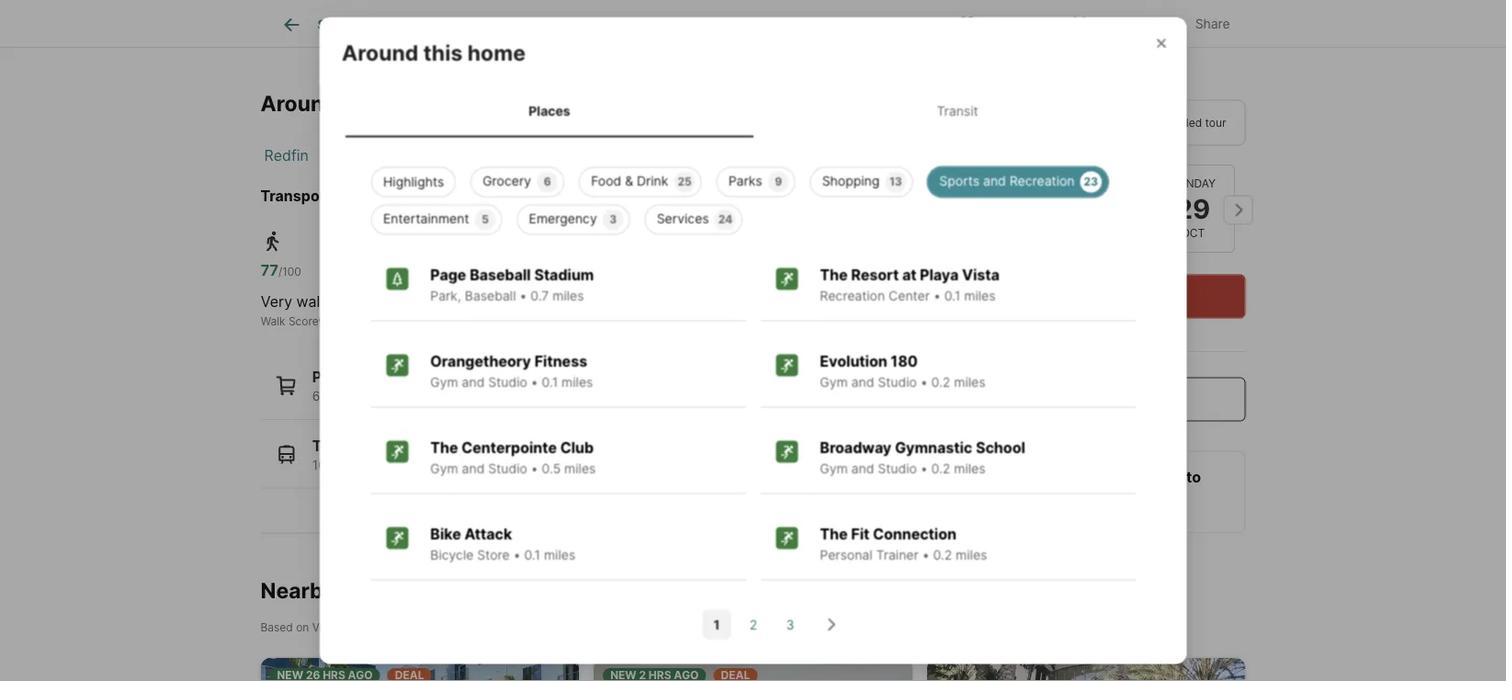 Task type: vqa. For each thing, say whether or not it's contained in the screenshot.


Task type: locate. For each thing, give the bounding box(es) containing it.
montecito inside 'villas at playa vista - montecito (310) 362-3234'
[[1128, 468, 1202, 486]]

send
[[1050, 390, 1087, 408]]

gym down "evolution"
[[820, 374, 848, 390]]

floor
[[500, 17, 531, 32]]

0 vertical spatial tab list
[[261, 0, 863, 47]]

places for places 6 groceries, 19 restaurants, 9 parks
[[312, 368, 360, 386]]

recreation up 27 at right
[[1010, 173, 1075, 189]]

redfin link
[[264, 146, 309, 164]]

playa
[[1080, 32, 1128, 55], [430, 90, 485, 116], [468, 187, 507, 205], [920, 266, 959, 284], [1035, 468, 1074, 486], [356, 620, 384, 634]]

• down gymnastic
[[921, 461, 928, 476]]

0.1 right center
[[944, 288, 961, 303]]

3 score from the left
[[633, 314, 663, 328]]

362-
[[1017, 494, 1052, 512]]

villas
[[1004, 32, 1054, 55], [342, 90, 399, 116], [408, 187, 447, 205], [974, 468, 1014, 486], [312, 620, 340, 634]]

transportation near villas at playa vista - montecito
[[261, 187, 635, 205]]

around inside "dialog"
[[342, 39, 418, 65]]

3 ® from the left
[[663, 314, 671, 328]]

page
[[430, 266, 466, 284]]

0 horizontal spatial 6
[[312, 388, 320, 404]]

0 vertical spatial transit
[[937, 103, 978, 118]]

villas down favorite
[[1004, 32, 1054, 55]]

0.1 inside "bike attack bicycle store • 0.1 miles"
[[524, 547, 540, 563]]

playa up 3234
[[1035, 468, 1074, 486]]

6 left groceries, at the bottom
[[312, 388, 320, 404]]

3
[[609, 212, 617, 226], [786, 617, 794, 632]]

at inside 'the resort at playa vista recreation center • 0.1 miles'
[[902, 266, 917, 284]]

2 ® from the left
[[508, 314, 515, 328]]

miles inside the centerpointe club gym and studio • 0.5 miles
[[564, 461, 596, 476]]

2 vertical spatial 0.2
[[933, 547, 952, 563]]

2 score from the left
[[478, 314, 508, 328]]

miles up school
[[954, 374, 986, 390]]

food
[[591, 173, 621, 189]]

miles inside broadway gymnastic school gym and studio • 0.2 miles
[[954, 461, 986, 476]]

miles down "(310)"
[[956, 547, 987, 563]]

/100 up very
[[279, 265, 301, 279]]

stadium
[[534, 266, 594, 284]]

score for transit
[[478, 314, 508, 328]]

very walkable walk score ®
[[261, 293, 358, 328]]

0 horizontal spatial recreation
[[820, 288, 885, 303]]

home
[[467, 39, 525, 65]]

self
[[1144, 116, 1164, 129]]

places
[[528, 103, 570, 118], [312, 368, 360, 386]]

1 /100 from the left
[[279, 265, 301, 279]]

0 vertical spatial 0.2
[[932, 374, 951, 390]]

montecito
[[959, 60, 1050, 82], [564, 90, 669, 116], [562, 187, 635, 205], [1128, 468, 1202, 486], [424, 620, 477, 634]]

bike for score
[[608, 314, 630, 328]]

gym
[[430, 374, 458, 390], [820, 374, 848, 390], [430, 461, 458, 476], [820, 461, 848, 476]]

studio down 180
[[878, 374, 917, 390]]

1 vertical spatial tab list
[[342, 84, 1165, 137]]

1 horizontal spatial 3
[[786, 617, 794, 632]]

• inside broadway gymnastic school gym and studio • 0.2 miles
[[921, 461, 928, 476]]

9 right "parks"
[[775, 175, 782, 188]]

studio inside broadway gymnastic school gym and studio • 0.2 miles
[[878, 461, 917, 476]]

1 horizontal spatial 6
[[544, 175, 551, 188]]

baseball down 45 /100
[[465, 288, 516, 303]]

playa inside 'the resort at playa vista recreation center • 0.1 miles'
[[920, 266, 959, 284]]

0 vertical spatial around
[[342, 39, 418, 65]]

1 vertical spatial 9
[[482, 388, 490, 404]]

9 inside places 6 groceries, 19 restaurants, 9 parks
[[482, 388, 490, 404]]

vista inside 'the resort at playa vista recreation center • 0.1 miles'
[[962, 266, 1000, 284]]

0 vertical spatial 9
[[775, 175, 782, 188]]

14,
[[368, 457, 385, 473]]

2 /100 from the left
[[459, 265, 481, 279]]

• right store
[[513, 547, 520, 563]]

grocery
[[482, 173, 531, 189]]

• down connection
[[922, 547, 930, 563]]

the for the resort at playa vista
[[820, 266, 848, 284]]

search
[[318, 17, 362, 32]]

orangetheory
[[430, 352, 531, 370]]

0.1 right store
[[524, 547, 540, 563]]

the up personal
[[820, 525, 848, 543]]

recreation down resort
[[820, 288, 885, 303]]

0 vertical spatial recreation
[[1010, 173, 1075, 189]]

0 horizontal spatial transit
[[312, 437, 363, 455]]

studio inside orangetheory fitness gym and studio • 0.1 miles
[[488, 374, 527, 390]]

2 horizontal spatial ®
[[663, 314, 671, 328]]

groceries,
[[324, 388, 384, 404]]

1 horizontal spatial bike
[[608, 314, 630, 328]]

6
[[544, 175, 551, 188], [312, 388, 320, 404]]

some
[[439, 293, 479, 311]]

0 horizontal spatial /100
[[279, 265, 301, 279]]

orangetheory fitness gym and studio • 0.1 miles
[[430, 352, 593, 390]]

transit
[[937, 103, 978, 118], [439, 314, 475, 328], [312, 437, 363, 455]]

friday
[[985, 176, 1023, 190]]

overview
[[402, 17, 460, 32]]

fitness
[[534, 352, 587, 370]]

1 vertical spatial around
[[261, 90, 337, 116]]

1 vertical spatial 3
[[786, 617, 794, 632]]

places for places
[[528, 103, 570, 118]]

around up redfin link
[[261, 90, 337, 116]]

share button
[[1155, 4, 1246, 42]]

message
[[1090, 390, 1155, 408]]

places inside places 6 groceries, 19 restaurants, 9 parks
[[312, 368, 360, 386]]

places tab
[[345, 88, 753, 133]]

1 vertical spatial the
[[430, 439, 458, 457]]

miles down the club
[[564, 461, 596, 476]]

places up groceries, at the bottom
[[312, 368, 360, 386]]

cc down centerpointe
[[500, 457, 518, 473]]

transit inside transit 108, 110, 14, 16, 3, cc 2, cc 4, cc 7, r3
[[312, 437, 363, 455]]

0 vertical spatial the
[[820, 266, 848, 284]]

overview tab
[[382, 3, 480, 47]]

0 vertical spatial places
[[528, 103, 570, 118]]

tour
[[959, 32, 1000, 55]]

® inside "very walkable walk score ®"
[[319, 314, 326, 328]]

6 inside places 6 groceries, 19 restaurants, 9 parks
[[312, 388, 320, 404]]

list box
[[356, 159, 1151, 234]]

2 horizontal spatial transit
[[937, 103, 978, 118]]

the inside 'the resort at playa vista recreation center • 0.1 miles'
[[820, 266, 848, 284]]

27
[[988, 192, 1020, 224]]

- down message
[[1118, 468, 1125, 486]]

1 vertical spatial bike
[[430, 525, 461, 543]]

2 vertical spatial 0.1
[[524, 547, 540, 563]]

montecito down 'tour'
[[959, 60, 1050, 82]]

montecito down message
[[1128, 468, 1202, 486]]

• right parks
[[531, 374, 538, 390]]

villas at playa vista - montecito (310) 362-3234
[[974, 468, 1202, 512]]

3 right 2 button
[[786, 617, 794, 632]]

score inside some transit transit score ®
[[478, 314, 508, 328]]

transit for transit 108, 110, 14, 16, 3, cc 2, cc 4, cc 7, r3
[[312, 437, 363, 455]]

77
[[261, 262, 279, 280]]

and up 27 at right
[[983, 173, 1006, 189]]

the
[[820, 266, 848, 284], [430, 439, 458, 457], [820, 525, 848, 543]]

tab list containing places
[[342, 84, 1165, 137]]

0.2 inside "the fit connection personal trainer • 0.2 miles"
[[933, 547, 952, 563]]

and down orangetheory
[[462, 374, 484, 390]]

and
[[983, 173, 1006, 189], [462, 374, 484, 390], [852, 374, 874, 390], [462, 461, 484, 476], [852, 461, 874, 476]]

6 up emergency
[[544, 175, 551, 188]]

miles down school
[[954, 461, 986, 476]]

1 button
[[702, 610, 731, 639]]

the inside "the fit connection personal trainer • 0.2 miles"
[[820, 525, 848, 543]]

the up '2,'
[[430, 439, 458, 457]]

1 score from the left
[[289, 314, 319, 328]]

out
[[1110, 16, 1132, 32]]

parks
[[728, 173, 762, 189]]

list box inside around this home "dialog"
[[356, 159, 1151, 234]]

miles down stadium
[[552, 288, 584, 303]]

0 horizontal spatial places
[[312, 368, 360, 386]]

score inside "very walkable walk score ®"
[[289, 314, 319, 328]]

and down broadway
[[852, 461, 874, 476]]

and inside the centerpointe club gym and studio • 0.5 miles
[[462, 461, 484, 476]]

9 left parks
[[482, 388, 490, 404]]

• up gymnastic
[[921, 374, 928, 390]]

3 button
[[776, 610, 805, 639]]

0.2 down connection
[[933, 547, 952, 563]]

vista inside tour villas at playa vista - montecito
[[1133, 32, 1180, 55]]

floor plans tab
[[480, 3, 587, 47]]

/100 inside 45 /100
[[459, 265, 481, 279]]

miles down fitness
[[561, 374, 593, 390]]

29
[[1176, 192, 1211, 224]]

9
[[775, 175, 782, 188], [482, 388, 490, 404]]

the fit connection personal trainer • 0.2 miles
[[820, 525, 987, 563]]

® for transit
[[508, 314, 515, 328]]

0 vertical spatial 3
[[609, 212, 617, 226]]

studio down gymnastic
[[878, 461, 917, 476]]

option
[[959, 100, 1101, 146]]

1 vertical spatial 6
[[312, 388, 320, 404]]

0 vertical spatial 6
[[544, 175, 551, 188]]

transit down "some"
[[439, 314, 475, 328]]

0.2 down gymnastic
[[932, 461, 951, 476]]

2 button
[[739, 610, 768, 639]]

recreation
[[1010, 173, 1075, 189], [820, 288, 885, 303]]

1 horizontal spatial recreation
[[1010, 173, 1075, 189]]

• left 0.5
[[531, 461, 538, 476]]

0.2 inside evolution 180 gym and studio • 0.2 miles
[[932, 374, 951, 390]]

bike inside "bike attack bicycle store • 0.1 miles"
[[430, 525, 461, 543]]

places up grocery
[[528, 103, 570, 118]]

cc
[[425, 457, 444, 473], [462, 457, 481, 473], [500, 457, 518, 473]]

studio down orangetheory
[[488, 374, 527, 390]]

amenities tab
[[657, 3, 757, 47]]

/100 up "some"
[[459, 265, 481, 279]]

playa up center
[[920, 266, 959, 284]]

• right center
[[934, 288, 941, 303]]

- inside tour villas at playa vista - montecito
[[1184, 32, 1192, 55]]

7,
[[522, 457, 531, 473]]

miles right center
[[964, 288, 996, 303]]

transit inside some transit transit score ®
[[439, 314, 475, 328]]

baseball
[[470, 266, 531, 284], [465, 288, 516, 303]]

montecito up the photo of 5535 westlawn ave, los angeles, ca 90066
[[424, 620, 477, 634]]

score for walkable
[[289, 314, 319, 328]]

2 vertical spatial the
[[820, 525, 848, 543]]

2 vertical spatial transit
[[312, 437, 363, 455]]

evolution
[[820, 352, 887, 370]]

gym down orangetheory
[[430, 374, 458, 390]]

1 horizontal spatial around
[[342, 39, 418, 65]]

miles right store
[[544, 547, 575, 563]]

0.2 for evolution 180
[[932, 374, 951, 390]]

4,
[[485, 457, 496, 473]]

bicycle
[[430, 547, 473, 563]]

cc right '2,'
[[462, 457, 481, 473]]

transit inside tab
[[937, 103, 978, 118]]

0 vertical spatial 0.1
[[944, 288, 961, 303]]

1 vertical spatial recreation
[[820, 288, 885, 303]]

0 horizontal spatial 9
[[482, 388, 490, 404]]

walk
[[261, 314, 286, 328]]

oct
[[1182, 226, 1205, 240]]

25
[[678, 175, 692, 188]]

1 ® from the left
[[319, 314, 326, 328]]

connection
[[873, 525, 957, 543]]

shopping
[[822, 173, 880, 189]]

1 horizontal spatial score
[[478, 314, 508, 328]]

- up self guided tour
[[1184, 32, 1192, 55]]

1 horizontal spatial 0.1
[[542, 374, 558, 390]]

studio inside evolution 180 gym and studio • 0.2 miles
[[878, 374, 917, 390]]

0 horizontal spatial score
[[289, 314, 319, 328]]

montecito inside tour villas at playa vista - montecito
[[959, 60, 1050, 82]]

montecito up food
[[564, 90, 669, 116]]

montecito up emergency
[[562, 187, 635, 205]]

search link
[[281, 14, 362, 36]]

1 vertical spatial 0.2
[[932, 461, 951, 476]]

schools tab
[[757, 3, 848, 47]]

1 horizontal spatial ®
[[508, 314, 515, 328]]

1 horizontal spatial cc
[[462, 457, 481, 473]]

0 horizontal spatial bike
[[430, 525, 461, 543]]

0 horizontal spatial 0.1
[[524, 547, 540, 563]]

1 horizontal spatial places
[[528, 103, 570, 118]]

0 horizontal spatial cc
[[425, 457, 444, 473]]

2 horizontal spatial 0.1
[[944, 288, 961, 303]]

playa down x-
[[1080, 32, 1128, 55]]

gym down broadway
[[820, 461, 848, 476]]

3 down food
[[609, 212, 617, 226]]

tour villas at playa vista - montecito
[[959, 32, 1192, 82]]

1 vertical spatial 0.1
[[542, 374, 558, 390]]

24
[[718, 212, 732, 226]]

® inside some transit transit score ®
[[508, 314, 515, 328]]

and inside orangetheory fitness gym and studio • 0.1 miles
[[462, 374, 484, 390]]

the inside the centerpointe club gym and studio • 0.5 miles
[[430, 439, 458, 457]]

studio
[[488, 374, 527, 390], [878, 374, 917, 390], [488, 461, 527, 476], [878, 461, 917, 476]]

transit up 108,
[[312, 437, 363, 455]]

transit down 'tour'
[[937, 103, 978, 118]]

(310)
[[974, 494, 1013, 512]]

tab list containing search
[[261, 0, 863, 47]]

2 horizontal spatial cc
[[500, 457, 518, 473]]

tab list
[[261, 0, 863, 47], [342, 84, 1165, 137]]

0.2 up gymnastic
[[932, 374, 951, 390]]

miles inside orangetheory fitness gym and studio • 0.1 miles
[[561, 374, 593, 390]]

share
[[1196, 16, 1231, 32]]

2 horizontal spatial score
[[633, 314, 663, 328]]

0 horizontal spatial 3
[[609, 212, 617, 226]]

1 horizontal spatial transit
[[439, 314, 475, 328]]

1 vertical spatial places
[[312, 368, 360, 386]]

park,
[[430, 288, 461, 303]]

around villas at playa vista - montecito
[[261, 90, 669, 116]]

baseball up transit
[[470, 266, 531, 284]]

store
[[477, 547, 510, 563]]

at inside tour villas at playa vista - montecito
[[1058, 32, 1076, 55]]

list box containing grocery
[[356, 159, 1151, 234]]

0 vertical spatial bike
[[608, 314, 630, 328]]

tab list inside around this home "dialog"
[[342, 84, 1165, 137]]

around down search
[[342, 39, 418, 65]]

guided
[[1167, 116, 1203, 129]]

cc left '2,'
[[425, 457, 444, 473]]

bike attack bicycle store • 0.1 miles
[[430, 525, 575, 563]]

0 horizontal spatial ®
[[319, 314, 326, 328]]

and left the 4,
[[462, 461, 484, 476]]

bike
[[608, 314, 630, 328], [430, 525, 461, 543]]

the left resort
[[820, 266, 848, 284]]

• inside "bike attack bicycle store • 0.1 miles"
[[513, 547, 520, 563]]

villas up "(310)"
[[974, 468, 1014, 486]]

0.1 inside orangetheory fitness gym and studio • 0.1 miles
[[542, 374, 558, 390]]

gym right 3,
[[430, 461, 458, 476]]

0 horizontal spatial around
[[261, 90, 337, 116]]

0.1 down fitness
[[542, 374, 558, 390]]

1 horizontal spatial 9
[[775, 175, 782, 188]]

miles inside 'the resort at playa vista recreation center • 0.1 miles'
[[964, 288, 996, 303]]

1 vertical spatial transit
[[439, 314, 475, 328]]

around this home
[[342, 39, 525, 65]]

0.1
[[944, 288, 961, 303], [542, 374, 558, 390], [524, 547, 540, 563]]

studio down centerpointe
[[488, 461, 527, 476]]

and down "evolution"
[[852, 374, 874, 390]]

2
[[750, 617, 757, 632]]

/100 for 45
[[459, 265, 481, 279]]

• left the 0.7
[[519, 288, 527, 303]]

/100 inside 77 /100
[[279, 265, 301, 279]]

places inside tab
[[528, 103, 570, 118]]

1 horizontal spatial /100
[[459, 265, 481, 279]]

-
[[1184, 32, 1192, 55], [549, 90, 559, 116], [552, 187, 558, 205], [1118, 468, 1125, 486], [416, 620, 421, 634]]



Task type: describe. For each thing, give the bounding box(es) containing it.
sunday
[[1171, 176, 1216, 190]]

the for the centerpointe club
[[430, 439, 458, 457]]

favorite button
[[943, 4, 1048, 42]]

at inside 'villas at playa vista - montecito (310) 362-3234'
[[1017, 468, 1032, 486]]

23
[[1084, 175, 1098, 188]]

x-
[[1097, 16, 1110, 32]]

self guided tour
[[1144, 116, 1227, 129]]

around for around villas at playa vista - montecito
[[261, 90, 337, 116]]

self guided tour list box
[[959, 100, 1246, 146]]

trainer
[[876, 547, 919, 563]]

108,
[[312, 457, 338, 473]]

• inside "the fit connection personal trainer • 0.2 miles"
[[922, 547, 930, 563]]

playa inside tour villas at playa vista - montecito
[[1080, 32, 1128, 55]]

around this home element
[[342, 17, 547, 66]]

around for around this home
[[342, 39, 418, 65]]

school
[[976, 439, 1026, 457]]

recreation inside 'the resort at playa vista recreation center • 0.1 miles'
[[820, 288, 885, 303]]

transit 108, 110, 14, 16, 3, cc 2, cc 4, cc 7, r3
[[312, 437, 551, 473]]

gym inside orangetheory fitness gym and studio • 0.1 miles
[[430, 374, 458, 390]]

saturday 28
[[1070, 176, 1127, 224]]

fees
[[608, 17, 636, 32]]

gym inside evolution 180 gym and studio • 0.2 miles
[[820, 374, 848, 390]]

villas inside 'villas at playa vista - montecito (310) 362-3234'
[[974, 468, 1014, 486]]

fees tab
[[587, 3, 657, 47]]

playa up 5 at the top of the page
[[468, 187, 507, 205]]

&
[[625, 173, 633, 189]]

- up the photo of 5535 westlawn ave, los angeles, ca 90066
[[416, 620, 421, 634]]

highlights
[[383, 174, 444, 189]]

miles inside evolution 180 gym and studio • 0.2 miles
[[954, 374, 986, 390]]

villas inside tour villas at playa vista - montecito
[[1004, 32, 1054, 55]]

6 inside list box
[[544, 175, 551, 188]]

9 inside around this home "dialog"
[[775, 175, 782, 188]]

miles inside "page baseball stadium park, baseball • 0.7 miles"
[[552, 288, 584, 303]]

miles inside "the fit connection personal trainer • 0.2 miles"
[[956, 547, 987, 563]]

playa inside 'villas at playa vista - montecito (310) 362-3234'
[[1035, 468, 1074, 486]]

some transit transit score ®
[[439, 293, 527, 328]]

photo of 13200 pacific promenade #420, playa vista, ca 90094 image
[[928, 658, 1246, 681]]

13
[[890, 175, 902, 188]]

16,
[[389, 457, 406, 473]]

vista inside 'villas at playa vista - montecito (310) 362-3234'
[[1077, 468, 1115, 486]]

emergency
[[529, 211, 597, 226]]

gymnastic
[[895, 439, 973, 457]]

parks
[[494, 388, 527, 404]]

services 24
[[657, 211, 732, 226]]

amenities
[[677, 17, 737, 32]]

- inside 'villas at playa vista - montecito (310) 362-3234'
[[1118, 468, 1125, 486]]

1
[[714, 617, 720, 632]]

very
[[261, 293, 292, 311]]

favorite
[[984, 16, 1032, 32]]

personal
[[820, 547, 873, 563]]

schools
[[777, 17, 828, 32]]

playa down the rentals at the bottom of page
[[356, 620, 384, 634]]

77 /100
[[261, 262, 301, 280]]

r3
[[535, 457, 551, 473]]

2,
[[447, 457, 459, 473]]

miles inside "bike attack bicycle store • 0.1 miles"
[[544, 547, 575, 563]]

- up emergency
[[552, 187, 558, 205]]

0.1 inside 'the resort at playa vista recreation center • 0.1 miles'
[[944, 288, 961, 303]]

110,
[[341, 457, 364, 473]]

gym inside the centerpointe club gym and studio • 0.5 miles
[[430, 461, 458, 476]]

45 /100
[[439, 262, 481, 280]]

45
[[439, 262, 459, 280]]

entertainment
[[383, 211, 469, 226]]

1 cc from the left
[[425, 457, 444, 473]]

and inside broadway gymnastic school gym and studio • 0.2 miles
[[852, 461, 874, 476]]

• inside 'the resort at playa vista recreation center • 0.1 miles'
[[934, 288, 941, 303]]

nearby
[[261, 578, 335, 604]]

and inside evolution 180 gym and studio • 0.2 miles
[[852, 374, 874, 390]]

3 cc from the left
[[500, 457, 518, 473]]

studio inside the centerpointe club gym and studio • 0.5 miles
[[488, 461, 527, 476]]

gym inside broadway gymnastic school gym and studio • 0.2 miles
[[820, 461, 848, 476]]

transit tab
[[753, 88, 1162, 133]]

redfin
[[264, 146, 309, 164]]

walkable
[[297, 293, 358, 311]]

centerpointe
[[461, 439, 557, 457]]

transit
[[483, 293, 527, 311]]

this
[[423, 39, 462, 65]]

club
[[560, 439, 594, 457]]

plans
[[535, 17, 567, 32]]

the for the fit connection
[[820, 525, 848, 543]]

sports and recreation 23
[[940, 173, 1098, 189]]

center
[[889, 288, 930, 303]]

photo of 13141 fountain park dr, los angeles, ca 90094 image
[[594, 658, 913, 681]]

x-out button
[[1055, 4, 1147, 42]]

- down plans
[[549, 90, 559, 116]]

• inside orangetheory fitness gym and studio • 0.1 miles
[[531, 374, 538, 390]]

3234
[[1052, 494, 1091, 512]]

180
[[891, 352, 918, 370]]

the resort at playa vista recreation center • 0.1 miles
[[820, 266, 1000, 303]]

send message button
[[959, 377, 1246, 422]]

0.2 for the fit connection
[[933, 547, 952, 563]]

places 6 groceries, 19 restaurants, 9 parks
[[312, 368, 527, 404]]

around this home dialog
[[320, 17, 1187, 681]]

on
[[296, 620, 309, 634]]

® for walkable
[[319, 314, 326, 328]]

1 vertical spatial baseball
[[465, 288, 516, 303]]

near
[[372, 187, 404, 205]]

28
[[1082, 192, 1116, 224]]

0 vertical spatial baseball
[[470, 266, 531, 284]]

0.2 inside broadway gymnastic school gym and studio • 0.2 miles
[[932, 461, 951, 476]]

floor plans
[[500, 17, 567, 32]]

3 inside button
[[786, 617, 794, 632]]

/100 for 77
[[279, 265, 301, 279]]

bike score ®
[[608, 314, 671, 328]]

x-out
[[1097, 16, 1132, 32]]

2 cc from the left
[[462, 457, 481, 473]]

transportation
[[261, 187, 368, 205]]

tour
[[1206, 116, 1227, 129]]

villas up entertainment
[[408, 187, 447, 205]]

food & drink 25
[[591, 173, 692, 189]]

bike for attack
[[430, 525, 461, 543]]

resort
[[851, 266, 899, 284]]

services
[[657, 211, 709, 226]]

send message
[[1050, 390, 1155, 408]]

rentals
[[340, 578, 412, 604]]

next image
[[1224, 195, 1254, 225]]

villas right on
[[312, 620, 340, 634]]

saturday
[[1070, 176, 1127, 190]]

• inside the centerpointe club gym and studio • 0.5 miles
[[531, 461, 538, 476]]

• inside "page baseball stadium park, baseball • 0.7 miles"
[[519, 288, 527, 303]]

photo of 5535 westlawn ave, los angeles, ca 90066 image
[[261, 658, 579, 681]]

sunday 29 oct
[[1171, 176, 1216, 240]]

nearby rentals
[[261, 578, 412, 604]]

transit for transit
[[937, 103, 978, 118]]

based on villas at playa vista - montecito
[[261, 620, 477, 634]]

villas down around this home
[[342, 90, 399, 116]]

• inside evolution 180 gym and studio • 0.2 miles
[[921, 374, 928, 390]]

friday 27
[[985, 176, 1023, 224]]

drink
[[637, 173, 668, 189]]

evolution 180 gym and studio • 0.2 miles
[[820, 352, 986, 390]]

restaurants,
[[406, 388, 478, 404]]

fit
[[851, 525, 870, 543]]

playa down this
[[430, 90, 485, 116]]



